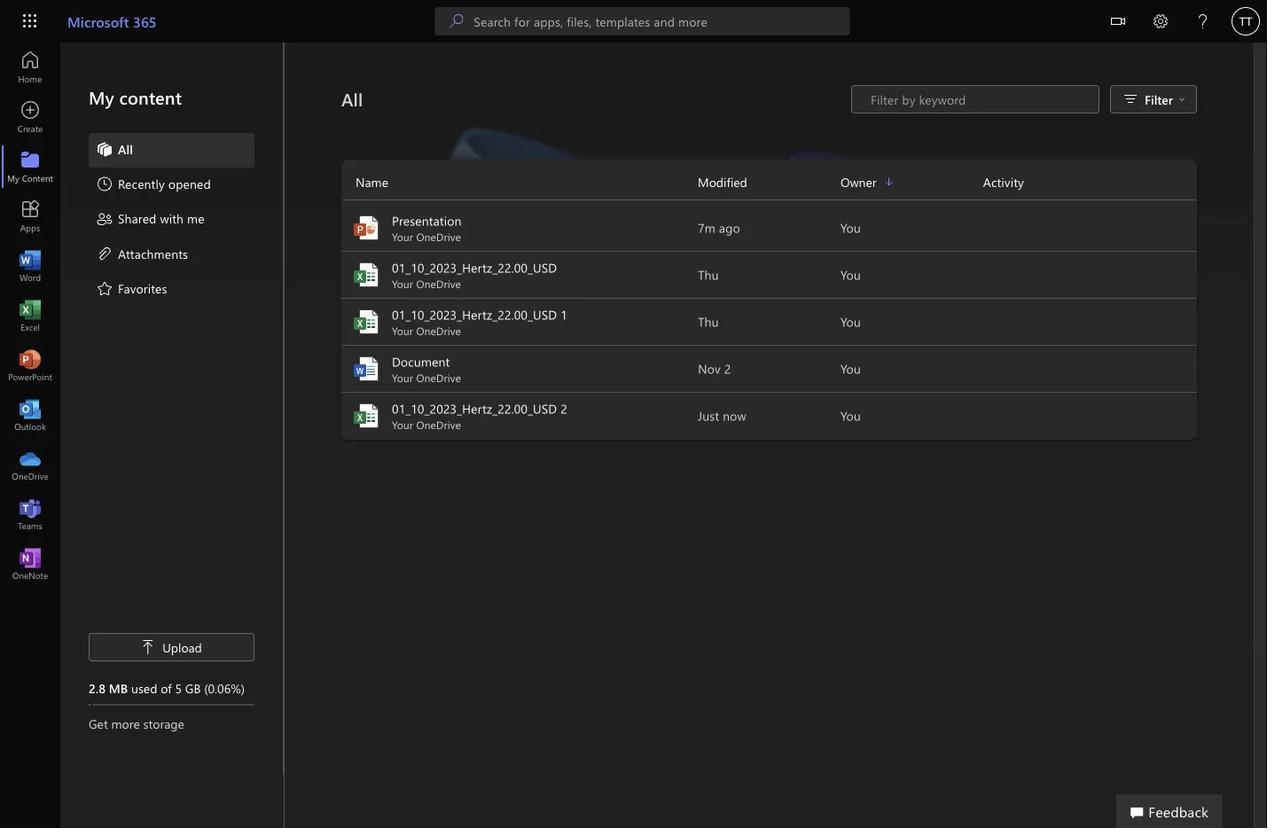 Task type: vqa. For each thing, say whether or not it's contained in the screenshot.


Task type: locate. For each thing, give the bounding box(es) containing it.
thu up nov
[[698, 313, 719, 330]]

all up recently
[[118, 141, 133, 157]]

my content
[[89, 86, 182, 109]]

onedrive down presentation
[[416, 230, 461, 244]]

0 vertical spatial 01_10_2023_hertz_22.00_usd
[[392, 259, 557, 276]]

5 you from the top
[[841, 407, 861, 424]]

excel image up word image
[[352, 308, 380, 336]]

2 01_10_2023_hertz_22.00_usd from the top
[[392, 306, 557, 323]]

01_10_2023_hertz_22.00_usd
[[392, 259, 557, 276], [392, 306, 557, 323], [392, 400, 557, 417]]

just
[[698, 407, 719, 424]]

01_10_2023_hertz_22.00_usd down 01_10_2023_hertz_22.00_usd your onedrive
[[392, 306, 557, 323]]

all
[[341, 87, 363, 111], [118, 141, 133, 157]]

onedrive inside 01_10_2023_hertz_22.00_usd your onedrive
[[416, 277, 461, 291]]

onedrive inside document your onedrive
[[416, 371, 461, 385]]

your up document
[[392, 324, 413, 338]]

4 your from the top
[[392, 371, 413, 385]]

thu
[[698, 266, 719, 283], [698, 313, 719, 330]]

2 your from the top
[[392, 277, 413, 291]]

onedrive down document your onedrive at the top left of the page
[[416, 418, 461, 432]]

with
[[160, 210, 184, 227]]

2 thu from the top
[[698, 313, 719, 330]]

1 horizontal spatial 2
[[724, 360, 731, 377]]

name
[[356, 174, 388, 190]]

excel image inside name 01_10_2023_hertz_22.00_usd 1 cell
[[352, 308, 380, 336]]

teams image
[[21, 505, 39, 523]]

your for 01_10_2023_hertz_22.00_usd
[[392, 277, 413, 291]]

0 vertical spatial thu
[[698, 266, 719, 283]]

your inside 01_10_2023_hertz_22.00_usd 2 your onedrive
[[392, 418, 413, 432]]

navigation
[[0, 43, 60, 589]]

excel image
[[352, 402, 380, 430]]

attachments
[[118, 245, 188, 261]]

01_10_2023_hertz_22.00_usd down "name document" cell on the top of the page
[[392, 400, 557, 417]]

me
[[187, 210, 205, 227]]

now
[[723, 407, 746, 424]]

2 down "name document" cell on the top of the page
[[561, 400, 567, 417]]

mb
[[109, 680, 128, 696]]

01_10_2023_hertz_22.00_usd up the 01_10_2023_hertz_22.00_usd 1 your onedrive
[[392, 259, 557, 276]]

excel image down powerpoint icon
[[352, 261, 380, 289]]

onedrive for presentation
[[416, 230, 461, 244]]

attachments element
[[96, 245, 188, 266]]

None search field
[[435, 7, 850, 35]]

0 horizontal spatial 2
[[561, 400, 567, 417]]

1
[[561, 306, 567, 323]]

microsoft 365 banner
[[0, 0, 1267, 46]]

presentation
[[392, 212, 462, 229]]

menu containing all
[[89, 133, 254, 307]]

Search box. Suggestions appear as you type. search field
[[474, 7, 850, 35]]

your down document
[[392, 371, 413, 385]]

3 your from the top
[[392, 324, 413, 338]]

filter
[[1145, 91, 1173, 107]]

my content image
[[21, 158, 39, 176]]

word image
[[352, 355, 380, 383]]

onedrive
[[416, 230, 461, 244], [416, 277, 461, 291], [416, 324, 461, 338], [416, 371, 461, 385], [416, 418, 461, 432]]

nov
[[698, 360, 721, 377]]

excel image for 01_10_2023_hertz_22.00_usd 1
[[352, 308, 380, 336]]

7m
[[698, 219, 716, 236]]

menu
[[89, 133, 254, 307]]

powerpoint image
[[21, 356, 39, 374]]

2 onedrive from the top
[[416, 277, 461, 291]]

5
[[175, 680, 182, 696]]

01_10_2023_hertz_22.00_usd for your
[[392, 259, 557, 276]]

4 onedrive from the top
[[416, 371, 461, 385]]

excel image
[[352, 261, 380, 289], [21, 307, 39, 325], [352, 308, 380, 336]]

you for 2
[[841, 360, 861, 377]]

2.8
[[89, 680, 105, 696]]

1 vertical spatial thu
[[698, 313, 719, 330]]

excel image inside name 01_10_2023_hertz_22.00_usd cell
[[352, 261, 380, 289]]

1 your from the top
[[392, 230, 413, 244]]

your
[[392, 230, 413, 244], [392, 277, 413, 291], [392, 324, 413, 338], [392, 371, 413, 385], [392, 418, 413, 432]]

your inside 01_10_2023_hertz_22.00_usd your onedrive
[[392, 277, 413, 291]]

365
[[133, 12, 157, 31]]

01_10_2023_hertz_22.00_usd inside 01_10_2023_hertz_22.00_usd 2 your onedrive
[[392, 400, 557, 417]]

1 01_10_2023_hertz_22.00_usd from the top
[[392, 259, 557, 276]]

outlook image
[[21, 406, 39, 424]]

content
[[119, 86, 182, 109]]

01_10_2023_hertz_22.00_usd for 1
[[392, 306, 557, 323]]

get
[[89, 715, 108, 732]]

nov 2
[[698, 360, 731, 377]]

1 vertical spatial all
[[118, 141, 133, 157]]

onedrive inside the presentation your onedrive
[[416, 230, 461, 244]]

onedrive inside 01_10_2023_hertz_22.00_usd 2 your onedrive
[[416, 418, 461, 432]]

row
[[341, 172, 1197, 200]]

your down the presentation your onedrive
[[392, 277, 413, 291]]

1 horizontal spatial all
[[341, 87, 363, 111]]

shared with me
[[118, 210, 205, 227]]

microsoft 365
[[67, 12, 157, 31]]

your inside document your onedrive
[[392, 371, 413, 385]]

2 right nov
[[724, 360, 731, 377]]

3 onedrive from the top
[[416, 324, 461, 338]]

1 you from the top
[[841, 219, 861, 236]]

all up name on the top of the page
[[341, 87, 363, 111]]

2 for nov 2
[[724, 360, 731, 377]]

activity
[[983, 174, 1024, 190]]

1 vertical spatial 2
[[561, 400, 567, 417]]

5 onedrive from the top
[[416, 418, 461, 432]]

feedback button
[[1116, 794, 1223, 828]]

get more storage button
[[89, 715, 254, 732]]

0 horizontal spatial all
[[118, 141, 133, 157]]

your inside the presentation your onedrive
[[392, 230, 413, 244]]

2
[[724, 360, 731, 377], [561, 400, 567, 417]]

microsoft
[[67, 12, 129, 31]]

home image
[[21, 59, 39, 76]]

onedrive for 01_10_2023_hertz_22.00_usd
[[416, 277, 461, 291]]

01_10_2023_hertz_22.00_usd inside the 01_10_2023_hertz_22.00_usd 1 your onedrive
[[392, 306, 557, 323]]

3 01_10_2023_hertz_22.00_usd from the top
[[392, 400, 557, 417]]

name document cell
[[341, 353, 698, 385]]


[[141, 640, 155, 654]]

onedrive down document
[[416, 371, 461, 385]]

storage
[[143, 715, 184, 732]]

you for ago
[[841, 219, 861, 236]]


[[1111, 14, 1125, 28]]

thu down 7m
[[698, 266, 719, 283]]

excel image up powerpoint image
[[21, 307, 39, 325]]

all inside menu
[[118, 141, 133, 157]]

name button
[[341, 172, 698, 192]]

1 thu from the top
[[698, 266, 719, 283]]

tt
[[1239, 14, 1252, 28]]

gb
[[185, 680, 201, 696]]

your right excel icon
[[392, 418, 413, 432]]


[[1178, 96, 1185, 103]]

2 inside 01_10_2023_hertz_22.00_usd 2 your onedrive
[[561, 400, 567, 417]]

owner button
[[841, 172, 983, 192]]

just now
[[698, 407, 746, 424]]

onedrive up the 01_10_2023_hertz_22.00_usd 1 your onedrive
[[416, 277, 461, 291]]

your down presentation
[[392, 230, 413, 244]]

displaying 5 out of 5 files. status
[[851, 85, 1100, 113]]

1 onedrive from the top
[[416, 230, 461, 244]]

5 your from the top
[[392, 418, 413, 432]]

name 01_10_2023_hertz_22.00_usd cell
[[341, 259, 698, 291]]

recently opened element
[[96, 175, 211, 196]]

onedrive up document
[[416, 324, 461, 338]]

4 you from the top
[[841, 360, 861, 377]]

my
[[89, 86, 114, 109]]

0 vertical spatial 2
[[724, 360, 731, 377]]

01_10_2023_hertz_22.00_usd for 2
[[392, 400, 557, 417]]

1 vertical spatial 01_10_2023_hertz_22.00_usd
[[392, 306, 557, 323]]

you
[[841, 219, 861, 236], [841, 266, 861, 283], [841, 313, 861, 330], [841, 360, 861, 377], [841, 407, 861, 424]]

menu inside my content left pane navigation navigation
[[89, 133, 254, 307]]

2 vertical spatial 01_10_2023_hertz_22.00_usd
[[392, 400, 557, 417]]

01_10_2023_hertz_22.00_usd your onedrive
[[392, 259, 557, 291]]



Task type: describe. For each thing, give the bounding box(es) containing it.
upload
[[162, 639, 202, 655]]

row containing name
[[341, 172, 1197, 200]]

your for document
[[392, 371, 413, 385]]

more
[[111, 715, 140, 732]]

onedrive for document
[[416, 371, 461, 385]]

excel image for 01_10_2023_hertz_22.00_usd
[[352, 261, 380, 289]]

2 for 01_10_2023_hertz_22.00_usd 2 your onedrive
[[561, 400, 567, 417]]

recently
[[118, 175, 165, 192]]

opened
[[168, 175, 211, 192]]

thu for 01_10_2023_hertz_22.00_usd
[[698, 266, 719, 283]]

name presentation cell
[[341, 212, 698, 244]]

ago
[[719, 219, 740, 236]]

tt button
[[1225, 0, 1267, 43]]

 upload
[[141, 639, 202, 655]]

3 you from the top
[[841, 313, 861, 330]]

my content left pane navigation navigation
[[60, 43, 284, 775]]

feedback
[[1149, 802, 1209, 821]]

favorites
[[118, 280, 167, 296]]

onedrive image
[[21, 456, 39, 473]]

document
[[392, 353, 450, 370]]

your for presentation
[[392, 230, 413, 244]]

2.8 mb used of 5 gb (0.06%)
[[89, 680, 245, 696]]

name 01_10_2023_hertz_22.00_usd 1 cell
[[341, 306, 698, 338]]

(0.06%)
[[204, 680, 245, 696]]

shared
[[118, 210, 156, 227]]

modified
[[698, 174, 747, 190]]

modified button
[[698, 172, 841, 192]]

onedrive inside the 01_10_2023_hertz_22.00_usd 1 your onedrive
[[416, 324, 461, 338]]

activity, column 4 of 4 column header
[[983, 172, 1197, 192]]

all element
[[96, 140, 133, 161]]

2 you from the top
[[841, 266, 861, 283]]

01_10_2023_hertz_22.00_usd 2 your onedrive
[[392, 400, 567, 432]]

filter 
[[1145, 91, 1185, 107]]

onenote image
[[21, 555, 39, 573]]

powerpoint image
[[352, 214, 380, 242]]

you for now
[[841, 407, 861, 424]]

create image
[[21, 108, 39, 126]]

7m ago
[[698, 219, 740, 236]]

01_10_2023_hertz_22.00_usd 1 your onedrive
[[392, 306, 567, 338]]

Filter by keyword text field
[[869, 90, 1090, 108]]

 button
[[1097, 0, 1139, 46]]

document your onedrive
[[392, 353, 461, 385]]

owner
[[841, 174, 877, 190]]

shared with me element
[[96, 210, 205, 231]]

word image
[[21, 257, 39, 275]]

apps image
[[21, 207, 39, 225]]

favorites element
[[96, 279, 167, 300]]

name 01_10_2023_hertz_22.00_usd 2 cell
[[341, 400, 698, 432]]

0 vertical spatial all
[[341, 87, 363, 111]]

recently opened
[[118, 175, 211, 192]]

your inside the 01_10_2023_hertz_22.00_usd 1 your onedrive
[[392, 324, 413, 338]]

of
[[161, 680, 172, 696]]

get more storage
[[89, 715, 184, 732]]

presentation your onedrive
[[392, 212, 462, 244]]

thu for 01_10_2023_hertz_22.00_usd 1
[[698, 313, 719, 330]]

used
[[131, 680, 157, 696]]



